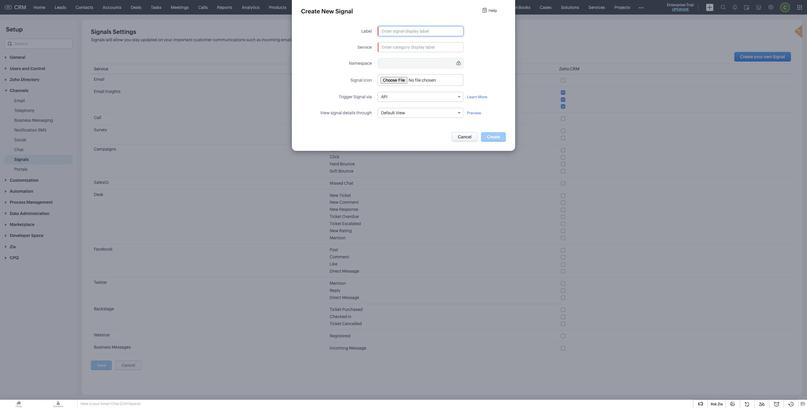 Task type: describe. For each thing, give the bounding box(es) containing it.
post
[[330, 248, 338, 252]]

leads link
[[50, 0, 71, 14]]

here
[[80, 402, 88, 406]]

1 incoming from the left
[[262, 37, 280, 42]]

price
[[508, 5, 518, 10]]

sales
[[320, 5, 330, 10]]

default
[[381, 110, 395, 115]]

updated
[[141, 37, 157, 42]]

new ticket
[[330, 193, 351, 198]]

here is your smart chat (ctrl+space)
[[80, 402, 140, 406]]

response
[[339, 207, 358, 212]]

signals settings
[[91, 28, 136, 35]]

important
[[173, 37, 193, 42]]

missed for missed chat
[[330, 181, 343, 186]]

quotes link
[[291, 0, 315, 14]]

registered
[[330, 333, 351, 338]]

signals for settings
[[91, 28, 111, 35]]

zia
[[718, 402, 723, 406]]

1 vertical spatial message
[[342, 295, 359, 300]]

email insights
[[94, 89, 120, 94]]

0 vertical spatial message
[[342, 269, 359, 274]]

hard bounce
[[330, 162, 355, 166]]

more
[[478, 95, 487, 99]]

opened
[[327, 37, 342, 42]]

signals inside channels region
[[14, 157, 29, 162]]

messaging
[[32, 118, 53, 123]]

sales orders
[[320, 5, 344, 10]]

learn more link
[[467, 95, 487, 99]]

contacts
[[76, 5, 93, 10]]

trigger signal via
[[339, 94, 372, 99]]

ticket up new comment
[[339, 193, 351, 198]]

customer
[[193, 37, 212, 42]]

signal icon
[[350, 78, 372, 82]]

missed chat
[[330, 181, 353, 186]]

1 vertical spatial comment
[[330, 255, 349, 259]]

business for business messaging
[[14, 118, 31, 123]]

projects link
[[610, 0, 635, 14]]

orders
[[331, 5, 344, 10]]

cases
[[540, 5, 552, 10]]

namespace
[[349, 61, 372, 66]]

API field
[[378, 92, 463, 102]]

messages
[[112, 345, 131, 350]]

analytics
[[242, 5, 260, 10]]

(ctrl+space)
[[120, 402, 140, 406]]

soft
[[330, 169, 338, 173]]

products link
[[264, 0, 291, 14]]

allow
[[113, 37, 123, 42]]

hard
[[330, 162, 339, 166]]

create your own signal
[[740, 54, 785, 59]]

view signal details through
[[320, 110, 372, 115]]

Enter category display label text field
[[378, 42, 463, 52]]

2 vertical spatial message
[[349, 346, 366, 350]]

overdue
[[342, 214, 359, 219]]

your inside 'button'
[[754, 54, 763, 59]]

crm link
[[5, 4, 26, 10]]

1 view from the left
[[320, 110, 330, 115]]

business messages
[[94, 345, 131, 350]]

1 horizontal spatial crm
[[570, 67, 580, 71]]

quotes
[[296, 5, 310, 10]]

home
[[33, 5, 45, 10]]

signal left via
[[354, 94, 366, 99]]

icon
[[363, 78, 372, 82]]

services
[[589, 5, 605, 10]]

ticket cancelled
[[330, 321, 362, 326]]

0 vertical spatial comment
[[339, 200, 359, 205]]

bounce for soft bounce
[[339, 169, 353, 173]]

click for email insights
[[330, 97, 339, 102]]

0 horizontal spatial your
[[92, 402, 100, 406]]

learn
[[467, 95, 477, 99]]

1 direct message from the top
[[330, 269, 359, 274]]

via
[[366, 94, 372, 99]]

ask zia
[[711, 402, 723, 406]]

is
[[89, 402, 92, 406]]

view inside field
[[396, 110, 405, 115]]

missed
[[461, 37, 475, 42]]

ticket overdue
[[330, 214, 359, 219]]

details
[[343, 110, 356, 115]]

communications
[[213, 37, 245, 42]]

escalated
[[399, 37, 417, 42]]

2 mention from the top
[[330, 281, 346, 286]]

calls
[[198, 5, 208, 10]]

that
[[309, 37, 316, 42]]

new comment
[[330, 200, 359, 205]]

preview
[[467, 111, 481, 115]]

products
[[269, 5, 286, 10]]

portals
[[14, 167, 28, 172]]

signals will allow you stay updated on your important customer communications such as incoming emails, emails that were opened by customers, incoming and escalated support requests, and missed calls.
[[91, 37, 486, 42]]

1 vertical spatial email
[[94, 89, 104, 94]]

0 vertical spatial email
[[94, 77, 104, 82]]

0 vertical spatial your
[[164, 37, 172, 42]]

ticket for overdue
[[330, 214, 341, 219]]

campaigns
[[94, 147, 116, 151]]

1 and from the left
[[391, 37, 398, 42]]

ticket for purchased
[[330, 307, 341, 312]]

create menu element
[[703, 0, 717, 14]]

vendors
[[483, 5, 498, 10]]

sms
[[38, 128, 47, 133]]

2 vertical spatial chat
[[111, 402, 119, 406]]

email inside channels region
[[14, 98, 25, 103]]

0 vertical spatial service
[[358, 45, 372, 50]]

checked
[[330, 314, 347, 319]]

notification sms link
[[14, 127, 47, 133]]

tasks
[[151, 5, 161, 10]]

learn more
[[467, 95, 487, 99]]

meetings
[[171, 5, 189, 10]]



Task type: locate. For each thing, give the bounding box(es) containing it.
crm right zoho
[[570, 67, 580, 71]]

call
[[94, 115, 101, 120]]

click up hard
[[330, 154, 339, 159]]

1 horizontal spatial and
[[453, 37, 460, 42]]

0 vertical spatial missed
[[330, 116, 343, 121]]

customers,
[[349, 37, 370, 42]]

open for campaigns
[[330, 147, 341, 152]]

create menu image
[[706, 4, 714, 11]]

direct message down reply
[[330, 295, 359, 300]]

channels region
[[0, 96, 77, 174]]

and
[[391, 37, 398, 42], [453, 37, 460, 42]]

reply
[[330, 288, 341, 293]]

enterprise-trial upgrade
[[667, 3, 694, 12]]

social
[[14, 138, 26, 142]]

0 vertical spatial direct message
[[330, 269, 359, 274]]

smart
[[100, 402, 110, 406]]

direct down reply
[[330, 295, 341, 300]]

and left "missed"
[[453, 37, 460, 42]]

service down customers,
[[358, 45, 372, 50]]

comment up 'response'
[[339, 200, 359, 205]]

new for new response
[[330, 207, 338, 212]]

chat down social link on the left of the page
[[14, 147, 24, 152]]

business messaging link
[[14, 117, 53, 123]]

create
[[301, 8, 320, 15], [740, 54, 753, 59]]

1 vertical spatial create
[[740, 54, 753, 59]]

signals up portals link
[[14, 157, 29, 162]]

email down channels
[[14, 98, 25, 103]]

None file field
[[378, 74, 463, 86]]

1 vertical spatial bounce
[[339, 169, 353, 173]]

calls link
[[194, 0, 212, 14]]

1 click from the top
[[330, 97, 339, 102]]

in
[[348, 314, 351, 319]]

mention
[[330, 235, 346, 240], [330, 281, 346, 286]]

1 vertical spatial mention
[[330, 281, 346, 286]]

setup
[[6, 26, 23, 33]]

missed down the "signal"
[[330, 116, 343, 121]]

1 vertical spatial service
[[94, 67, 108, 71]]

api
[[381, 94, 387, 99]]

email
[[94, 77, 104, 82], [94, 89, 104, 94], [14, 98, 25, 103]]

2 direct message from the top
[[330, 295, 359, 300]]

create for create new signal
[[301, 8, 320, 15]]

1 horizontal spatial service
[[358, 45, 372, 50]]

ticket down checked
[[330, 321, 341, 326]]

default view
[[381, 110, 405, 115]]

signal inside 'button'
[[773, 54, 785, 59]]

click up the "signal"
[[330, 97, 339, 102]]

mention down 'new rating'
[[330, 235, 346, 240]]

1 horizontal spatial your
[[164, 37, 172, 42]]

service up email insights
[[94, 67, 108, 71]]

signal
[[335, 8, 353, 15], [773, 54, 785, 59], [350, 78, 363, 82], [354, 94, 366, 99]]

open
[[330, 90, 341, 95], [330, 147, 341, 152]]

business down webinar
[[94, 345, 111, 350]]

signals up "will"
[[91, 28, 111, 35]]

None text field
[[378, 59, 463, 68]]

new rating
[[330, 228, 352, 233]]

2 incoming from the left
[[371, 37, 390, 42]]

chat down soft bounce
[[344, 181, 353, 186]]

mention up reply
[[330, 281, 346, 286]]

meetings link
[[166, 0, 194, 14]]

bounce down hard bounce
[[339, 169, 353, 173]]

0 vertical spatial bounce
[[340, 162, 355, 166]]

click for campaigns
[[330, 154, 339, 159]]

new for new rating
[[330, 228, 338, 233]]

deals link
[[126, 0, 146, 14]]

telephony
[[14, 108, 34, 113]]

signal right "own"
[[773, 54, 785, 59]]

2 horizontal spatial your
[[754, 54, 763, 59]]

signal left icon
[[350, 78, 363, 82]]

your left "own"
[[754, 54, 763, 59]]

signals for will
[[91, 37, 105, 42]]

2 direct from the top
[[330, 295, 341, 300]]

new for new comment
[[330, 200, 338, 205]]

purchased
[[342, 307, 363, 312]]

zoho
[[559, 67, 569, 71]]

new response
[[330, 207, 358, 212]]

leads
[[55, 5, 66, 10]]

open up the "signal"
[[330, 90, 341, 95]]

settings
[[113, 28, 136, 35]]

zoho crm
[[559, 67, 580, 71]]

2 vertical spatial email
[[14, 98, 25, 103]]

1 direct from the top
[[330, 269, 341, 274]]

ticket for cancelled
[[330, 321, 341, 326]]

ask
[[711, 402, 717, 406]]

backstage
[[94, 306, 114, 311]]

trial
[[686, 3, 694, 7]]

1 vertical spatial click
[[330, 154, 339, 159]]

0 vertical spatial mention
[[330, 235, 346, 240]]

1 vertical spatial signals
[[91, 37, 105, 42]]

missed down soft on the left of the page
[[330, 181, 343, 186]]

0 vertical spatial chat
[[14, 147, 24, 152]]

reports
[[217, 5, 232, 10]]

2 vertical spatial your
[[92, 402, 100, 406]]

business
[[14, 118, 31, 123], [94, 345, 111, 350]]

0 vertical spatial click
[[330, 97, 339, 102]]

0 vertical spatial create
[[301, 8, 320, 15]]

ticket for escalated
[[330, 221, 341, 226]]

Default View field
[[378, 108, 463, 118]]

0 horizontal spatial and
[[391, 37, 398, 42]]

like
[[330, 262, 337, 266]]

comment down post
[[330, 255, 349, 259]]

salesiq
[[94, 180, 109, 185]]

business for business messages
[[94, 345, 111, 350]]

help
[[489, 8, 497, 13]]

insights
[[105, 89, 120, 94]]

1 open from the top
[[330, 90, 341, 95]]

missed for missed
[[330, 116, 343, 121]]

signal right the 'sales'
[[335, 8, 353, 15]]

reports link
[[212, 0, 237, 14]]

signal
[[330, 110, 342, 115]]

services link
[[584, 0, 610, 14]]

solutions
[[561, 5, 579, 10]]

chat link
[[14, 147, 24, 153]]

2 missed from the top
[[330, 181, 343, 186]]

0 vertical spatial signals
[[91, 28, 111, 35]]

missed
[[330, 116, 343, 121], [330, 181, 343, 186]]

1 vertical spatial missed
[[330, 181, 343, 186]]

1 mention from the top
[[330, 235, 346, 240]]

1 vertical spatial business
[[94, 345, 111, 350]]

0 horizontal spatial business
[[14, 118, 31, 123]]

you
[[124, 37, 131, 42]]

2 horizontal spatial chat
[[344, 181, 353, 186]]

new
[[321, 8, 334, 15], [330, 193, 338, 198], [330, 200, 338, 205], [330, 207, 338, 212], [330, 228, 338, 233]]

service
[[358, 45, 372, 50], [94, 67, 108, 71]]

direct
[[330, 269, 341, 274], [330, 295, 341, 300]]

1 horizontal spatial chat
[[111, 402, 119, 406]]

ticket up 'new rating'
[[330, 221, 341, 226]]

0 horizontal spatial chat
[[14, 147, 24, 152]]

email left insights at left top
[[94, 89, 104, 94]]

view left the "signal"
[[320, 110, 330, 115]]

portals link
[[14, 166, 28, 172]]

ticket down new response
[[330, 214, 341, 219]]

bounce up soft bounce
[[340, 162, 355, 166]]

view right "default"
[[396, 110, 405, 115]]

will
[[106, 37, 112, 42]]

bounce
[[340, 162, 355, 166], [339, 169, 353, 173]]

channels button
[[0, 85, 77, 96]]

escalated
[[342, 221, 361, 226]]

0 vertical spatial crm
[[14, 4, 26, 10]]

1 vertical spatial chat
[[344, 181, 353, 186]]

incoming message
[[330, 346, 366, 350]]

open for email insights
[[330, 90, 341, 95]]

1 vertical spatial direct message
[[330, 295, 359, 300]]

trigger
[[339, 94, 353, 99]]

1 vertical spatial crm
[[570, 67, 580, 71]]

1 vertical spatial open
[[330, 147, 341, 152]]

ticket up checked
[[330, 307, 341, 312]]

0 horizontal spatial create
[[301, 8, 320, 15]]

crm
[[14, 4, 26, 10], [570, 67, 580, 71]]

ticket purchased
[[330, 307, 363, 312]]

chat right "smart"
[[111, 402, 119, 406]]

incoming right as
[[262, 37, 280, 42]]

1 vertical spatial your
[[754, 54, 763, 59]]

2 vertical spatial signals
[[14, 157, 29, 162]]

vendors link
[[478, 0, 503, 14]]

your right is
[[92, 402, 100, 406]]

contacts image
[[39, 400, 77, 408]]

1 horizontal spatial view
[[396, 110, 405, 115]]

create inside 'create your own signal' 'button'
[[740, 54, 753, 59]]

2 view from the left
[[396, 110, 405, 115]]

email up email insights
[[94, 77, 104, 82]]

such
[[246, 37, 256, 42]]

incoming down the label
[[371, 37, 390, 42]]

1 horizontal spatial business
[[94, 345, 111, 350]]

your right on
[[164, 37, 172, 42]]

stay
[[132, 37, 140, 42]]

accounts
[[103, 5, 121, 10]]

contacts link
[[71, 0, 98, 14]]

1 vertical spatial direct
[[330, 295, 341, 300]]

analytics link
[[237, 0, 264, 14]]

0 horizontal spatial crm
[[14, 4, 26, 10]]

create for create your own signal
[[740, 54, 753, 59]]

crm left home 'link' in the top of the page
[[14, 4, 26, 10]]

0 vertical spatial direct
[[330, 269, 341, 274]]

1 missed from the top
[[330, 116, 343, 121]]

price books link
[[503, 0, 535, 14]]

chats image
[[0, 400, 37, 408]]

0 vertical spatial business
[[14, 118, 31, 123]]

0 horizontal spatial view
[[320, 110, 330, 115]]

2 and from the left
[[453, 37, 460, 42]]

0 horizontal spatial incoming
[[262, 37, 280, 42]]

signals left "will"
[[91, 37, 105, 42]]

preview link
[[467, 111, 481, 115]]

open up hard
[[330, 147, 341, 152]]

1 horizontal spatial create
[[740, 54, 753, 59]]

new for new ticket
[[330, 193, 338, 198]]

1 horizontal spatial incoming
[[371, 37, 390, 42]]

business inside channels region
[[14, 118, 31, 123]]

2 click from the top
[[330, 154, 339, 159]]

0 vertical spatial open
[[330, 90, 341, 95]]

0 horizontal spatial service
[[94, 67, 108, 71]]

price books
[[508, 5, 530, 10]]

webinar
[[94, 333, 110, 337]]

bounce for hard bounce
[[340, 162, 355, 166]]

solutions link
[[556, 0, 584, 14]]

incoming
[[330, 346, 348, 350]]

calls.
[[476, 37, 486, 42]]

telephony link
[[14, 108, 34, 114]]

chat inside channels region
[[14, 147, 24, 152]]

direct down like at bottom
[[330, 269, 341, 274]]

2 open from the top
[[330, 147, 341, 152]]

business messaging
[[14, 118, 53, 123]]

Enter signal display label text field
[[378, 26, 463, 36]]

and left "escalated"
[[391, 37, 398, 42]]

business down telephony link
[[14, 118, 31, 123]]

twitter
[[94, 280, 107, 285]]

direct message down like at bottom
[[330, 269, 359, 274]]



Task type: vqa. For each thing, say whether or not it's contained in the screenshot.
the Notification SMS link
yes



